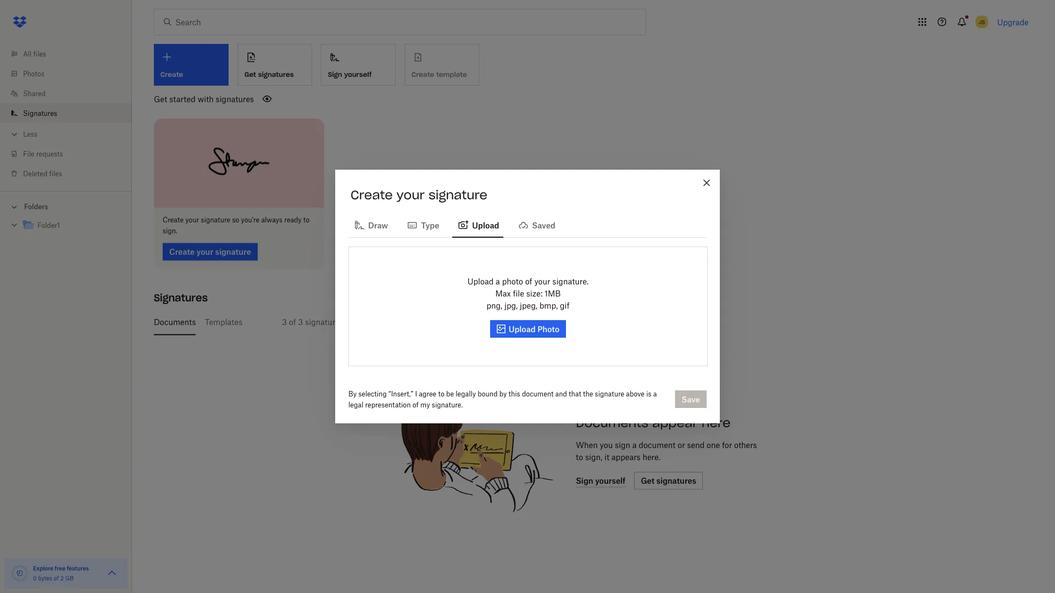 Task type: locate. For each thing, give the bounding box(es) containing it.
create your signature so you're always ready to sign.
[[163, 216, 310, 235]]

file requests link
[[9, 144, 132, 164]]

signature inside create your signature so you're always ready to sign.
[[201, 216, 230, 224]]

a up max
[[496, 277, 500, 286]]

1 vertical spatial yourself
[[463, 318, 492, 327]]

1 horizontal spatial document
[[639, 441, 676, 450]]

0 vertical spatial is
[[494, 318, 500, 327]]

"insert,"
[[389, 390, 413, 398]]

tab list containing draw
[[348, 212, 707, 238]]

0 horizontal spatial document
[[522, 390, 554, 398]]

2 horizontal spatial to
[[576, 453, 583, 462]]

get for get signatures
[[245, 70, 256, 79]]

a right sign
[[632, 441, 637, 450]]

sign yourself button
[[321, 44, 396, 86]]

0 vertical spatial document
[[522, 390, 554, 398]]

is down png,
[[494, 318, 500, 327]]

2
[[60, 575, 64, 582]]

files right deleted
[[49, 170, 62, 178]]

create your signature
[[351, 187, 487, 203]]

gif
[[560, 301, 570, 310]]

create inside create your signature so you're always ready to sign.
[[163, 216, 184, 224]]

1 horizontal spatial signatures
[[154, 292, 208, 304]]

file requests
[[23, 150, 63, 158]]

signatures inside button
[[258, 70, 294, 79]]

0 horizontal spatial create
[[163, 216, 184, 224]]

yourself down png,
[[463, 318, 492, 327]]

to left be
[[438, 390, 444, 398]]

1 horizontal spatial to
[[438, 390, 444, 398]]

all files link
[[9, 44, 132, 64]]

to
[[303, 216, 310, 224], [438, 390, 444, 398], [576, 453, 583, 462]]

signatures
[[23, 109, 57, 117], [154, 292, 208, 304]]

2 vertical spatial a
[[632, 441, 637, 450]]

this
[[389, 318, 402, 327], [509, 390, 520, 398]]

0 vertical spatial a
[[496, 277, 500, 286]]

signatures down shared
[[23, 109, 57, 117]]

1 horizontal spatial get
[[245, 70, 256, 79]]

0 horizontal spatial documents
[[154, 318, 196, 327]]

explore free features 0 bytes of 2 gb
[[33, 565, 89, 582]]

so
[[232, 216, 239, 224]]

1 vertical spatial upload
[[468, 277, 494, 286]]

get up get started with signatures
[[245, 70, 256, 79]]

0 horizontal spatial to
[[303, 216, 310, 224]]

0 horizontal spatial signatures
[[216, 94, 254, 104]]

tab list inside the create your signature dialog
[[348, 212, 707, 238]]

2 horizontal spatial your
[[534, 277, 550, 286]]

0 horizontal spatial signature.
[[432, 401, 463, 409]]

quota usage element
[[11, 565, 29, 583]]

all
[[23, 50, 31, 58]]

your
[[397, 187, 425, 203], [185, 216, 199, 224], [534, 277, 550, 286]]

by
[[499, 390, 507, 398]]

get signatures
[[245, 70, 294, 79]]

1 vertical spatial a
[[653, 390, 657, 398]]

sign,
[[585, 453, 602, 462]]

create up the sign.
[[163, 216, 184, 224]]

0 vertical spatial get
[[245, 70, 256, 79]]

get inside button
[[245, 70, 256, 79]]

files for all files
[[33, 50, 46, 58]]

tab list containing documents
[[154, 309, 1024, 336]]

0 vertical spatial create
[[351, 187, 393, 203]]

0 vertical spatial requests
[[36, 150, 63, 158]]

is right above
[[646, 390, 652, 398]]

1 vertical spatial files
[[49, 170, 62, 178]]

your left so
[[185, 216, 199, 224]]

get left the started
[[154, 94, 167, 104]]

0 vertical spatial signatures
[[23, 109, 57, 117]]

1 horizontal spatial create
[[351, 187, 393, 203]]

documents
[[154, 318, 196, 327], [576, 415, 648, 431]]

legally
[[456, 390, 476, 398]]

2 vertical spatial upload
[[509, 325, 536, 334]]

0
[[33, 575, 37, 582]]

deleted files link
[[9, 164, 132, 184]]

documents for documents appear here
[[576, 415, 648, 431]]

0 vertical spatial this
[[389, 318, 402, 327]]

2 3 from the left
[[298, 318, 303, 327]]

requests inside 'link'
[[36, 150, 63, 158]]

0 vertical spatial your
[[397, 187, 425, 203]]

you're
[[241, 216, 259, 224]]

of inside by selecting "insert," i agree to be legally bound by this document and that the signature above is a legal representation of my signature.
[[413, 401, 419, 409]]

1 horizontal spatial documents
[[576, 415, 648, 431]]

you
[[600, 441, 613, 450]]

0 vertical spatial signatures
[[258, 70, 294, 79]]

to down when
[[576, 453, 583, 462]]

1 horizontal spatial a
[[632, 441, 637, 450]]

upload inside upload a photo of your signature. max file size: 1mb png, jpg, jpeg, bmp, gif
[[468, 277, 494, 286]]

2 vertical spatial your
[[534, 277, 550, 286]]

1 horizontal spatial is
[[646, 390, 652, 398]]

1 vertical spatial document
[[639, 441, 676, 450]]

1 vertical spatial this
[[509, 390, 520, 398]]

2 horizontal spatial a
[[653, 390, 657, 398]]

1 vertical spatial tab list
[[154, 309, 1024, 336]]

0 horizontal spatial get
[[154, 94, 167, 104]]

this right left at the bottom left
[[389, 318, 402, 327]]

1 3 from the left
[[282, 318, 287, 327]]

upload inside 'button'
[[509, 325, 536, 334]]

your up size:
[[534, 277, 550, 286]]

1 horizontal spatial 3
[[298, 318, 303, 327]]

to inside the when you sign a document or send one for others to sign, it appears here.
[[576, 453, 583, 462]]

documents up you at the bottom right of page
[[576, 415, 648, 431]]

1 vertical spatial create
[[163, 216, 184, 224]]

files for deleted files
[[49, 170, 62, 178]]

be
[[446, 390, 454, 398]]

1 vertical spatial documents
[[576, 415, 648, 431]]

signatures
[[258, 70, 294, 79], [216, 94, 254, 104]]

a
[[496, 277, 500, 286], [653, 390, 657, 398], [632, 441, 637, 450]]

signature. up 1mb
[[553, 277, 589, 286]]

0 vertical spatial to
[[303, 216, 310, 224]]

document left and
[[522, 390, 554, 398]]

a inside by selecting "insert," i agree to be legally bound by this document and that the signature above is a legal representation of my signature.
[[653, 390, 657, 398]]

0 horizontal spatial is
[[494, 318, 500, 327]]

0 vertical spatial documents
[[154, 318, 196, 327]]

document inside by selecting "insert," i agree to be legally bound by this document and that the signature above is a legal representation of my signature.
[[522, 390, 554, 398]]

list
[[0, 37, 132, 191]]

1 vertical spatial signatures
[[154, 292, 208, 304]]

0 horizontal spatial yourself
[[344, 70, 372, 79]]

0 horizontal spatial requests
[[36, 150, 63, 158]]

your up type
[[397, 187, 425, 203]]

your inside upload a photo of your signature. max file size: 1mb png, jpg, jpeg, bmp, gif
[[534, 277, 550, 286]]

0 vertical spatial signature.
[[553, 277, 589, 286]]

requests inside tab list
[[342, 318, 373, 327]]

1 horizontal spatial files
[[49, 170, 62, 178]]

tab list
[[348, 212, 707, 238], [154, 309, 1024, 336]]

is
[[494, 318, 500, 327], [646, 390, 652, 398]]

of inside the explore free features 0 bytes of 2 gb
[[54, 575, 59, 582]]

a inside the when you sign a document or send one for others to sign, it appears here.
[[632, 441, 637, 450]]

templates tab
[[205, 309, 242, 336]]

yourself inside tab list
[[463, 318, 492, 327]]

files right 'all'
[[33, 50, 46, 58]]

3
[[282, 318, 287, 327], [298, 318, 303, 327]]

create inside dialog
[[351, 187, 393, 203]]

to inside by selecting "insert," i agree to be legally bound by this document and that the signature above is a legal representation of my signature.
[[438, 390, 444, 398]]

0 vertical spatial tab list
[[348, 212, 707, 238]]

1 horizontal spatial requests
[[342, 318, 373, 327]]

requests left left at the bottom left
[[342, 318, 373, 327]]

documents left templates
[[154, 318, 196, 327]]

0 horizontal spatial your
[[185, 216, 199, 224]]

folder1
[[37, 221, 60, 230]]

1 vertical spatial get
[[154, 94, 167, 104]]

jpeg,
[[520, 301, 537, 310]]

1 vertical spatial to
[[438, 390, 444, 398]]

documents tab
[[154, 309, 196, 336]]

features
[[67, 565, 89, 572]]

0 horizontal spatial this
[[389, 318, 402, 327]]

create up draw
[[351, 187, 393, 203]]

1 vertical spatial requests
[[342, 318, 373, 327]]

1 horizontal spatial signatures
[[258, 70, 294, 79]]

this inside by selecting "insert," i agree to be legally bound by this document and that the signature above is a legal representation of my signature.
[[509, 390, 520, 398]]

1 vertical spatial is
[[646, 390, 652, 398]]

upload
[[472, 221, 499, 230], [468, 277, 494, 286], [509, 325, 536, 334]]

0 horizontal spatial 3
[[282, 318, 287, 327]]

this right by
[[509, 390, 520, 398]]

upload inside tab list
[[472, 221, 499, 230]]

bmp,
[[540, 301, 558, 310]]

ready
[[284, 216, 302, 224]]

0 horizontal spatial a
[[496, 277, 500, 286]]

file
[[23, 150, 34, 158]]

signatures link
[[9, 103, 132, 123]]

draw
[[368, 221, 388, 230]]

signature. down be
[[432, 401, 463, 409]]

document up here.
[[639, 441, 676, 450]]

size:
[[526, 289, 543, 298]]

photo
[[538, 325, 560, 334]]

1 vertical spatial signatures
[[216, 94, 254, 104]]

get started with signatures
[[154, 94, 254, 104]]

0 horizontal spatial signatures
[[23, 109, 57, 117]]

signatures up documents tab
[[154, 292, 208, 304]]

yourself
[[344, 70, 372, 79], [463, 318, 492, 327]]

get
[[245, 70, 256, 79], [154, 94, 167, 104]]

your inside create your signature so you're always ready to sign.
[[185, 216, 199, 224]]

of
[[525, 277, 532, 286], [289, 318, 296, 327], [413, 401, 419, 409], [54, 575, 59, 582]]

2 vertical spatial to
[[576, 453, 583, 462]]

1 horizontal spatial this
[[509, 390, 520, 398]]

1 vertical spatial signature.
[[432, 401, 463, 409]]

a right above
[[653, 390, 657, 398]]

signature
[[429, 187, 487, 203], [201, 216, 230, 224], [305, 318, 339, 327], [595, 390, 624, 398]]

legal
[[348, 401, 363, 409]]

less
[[23, 130, 37, 138]]

0 horizontal spatial files
[[33, 50, 46, 58]]

1 horizontal spatial your
[[397, 187, 425, 203]]

here.
[[643, 453, 661, 462]]

to right ready
[[303, 216, 310, 224]]

this inside tab list
[[389, 318, 402, 327]]

signature inside by selecting "insert," i agree to be legally bound by this document and that the signature above is a legal representation of my signature.
[[595, 390, 624, 398]]

0 vertical spatial files
[[33, 50, 46, 58]]

photos link
[[9, 64, 132, 84]]

1 horizontal spatial signature.
[[553, 277, 589, 286]]

document
[[522, 390, 554, 398], [639, 441, 676, 450]]

requests right the file
[[36, 150, 63, 158]]

0 vertical spatial upload
[[472, 221, 499, 230]]

1 horizontal spatial yourself
[[463, 318, 492, 327]]

upgrade
[[997, 17, 1029, 27]]

0 vertical spatial yourself
[[344, 70, 372, 79]]

shared
[[23, 89, 46, 98]]

1 vertical spatial your
[[185, 216, 199, 224]]

files
[[33, 50, 46, 58], [49, 170, 62, 178]]

yourself right sign in the left top of the page
[[344, 70, 372, 79]]

folder1 link
[[22, 218, 123, 233]]

signature.
[[553, 277, 589, 286], [432, 401, 463, 409]]



Task type: vqa. For each thing, say whether or not it's contained in the screenshot.
Upload Photo button at the bottom
yes



Task type: describe. For each thing, give the bounding box(es) containing it.
list containing all files
[[0, 37, 132, 191]]

signing
[[432, 318, 461, 327]]

others
[[734, 441, 757, 450]]

create your signature dialog
[[335, 170, 720, 424]]

max
[[495, 289, 511, 298]]

sign yourself
[[328, 70, 372, 79]]

saved
[[532, 221, 555, 230]]

appears
[[612, 453, 641, 462]]

above
[[626, 390, 645, 398]]

templates
[[205, 318, 242, 327]]

is inside tab list
[[494, 318, 500, 327]]

signatures inside signatures "link"
[[23, 109, 57, 117]]

upload photo
[[509, 325, 560, 334]]

free
[[55, 565, 65, 572]]

unlimited.
[[502, 318, 539, 327]]

representation
[[365, 401, 411, 409]]

i
[[415, 390, 417, 398]]

sign.
[[163, 227, 177, 235]]

by selecting "insert," i agree to be legally bound by this document and that the signature above is a legal representation of my signature.
[[348, 390, 657, 409]]

it
[[605, 453, 609, 462]]

folders
[[24, 203, 48, 211]]

left
[[375, 318, 387, 327]]

less image
[[9, 129, 20, 140]]

signature. inside by selecting "insert," i agree to be legally bound by this document and that the signature above is a legal representation of my signature.
[[432, 401, 463, 409]]

explore
[[33, 565, 53, 572]]

shared link
[[9, 84, 132, 103]]

file
[[513, 289, 524, 298]]

the
[[583, 390, 593, 398]]

create for create your signature so you're always ready to sign.
[[163, 216, 184, 224]]

that
[[569, 390, 581, 398]]

upload a photo of your signature. max file size: 1mb png, jpg, jpeg, bmp, gif
[[468, 277, 589, 310]]

document inside the when you sign a document or send one for others to sign, it appears here.
[[639, 441, 676, 450]]

appear
[[652, 415, 698, 431]]

signatures list item
[[0, 103, 132, 123]]

upload photo button
[[490, 320, 566, 338]]

dropbox image
[[9, 11, 31, 33]]

3 of 3 signature requests left this month. signing yourself is unlimited.
[[282, 318, 539, 327]]

started
[[169, 94, 196, 104]]

upgrade link
[[997, 17, 1029, 27]]

with
[[198, 94, 214, 104]]

sign
[[615, 441, 630, 450]]

get signatures button
[[237, 44, 312, 86]]

by
[[348, 390, 357, 398]]

1mb
[[545, 289, 561, 298]]

get for get started with signatures
[[154, 94, 167, 104]]

deleted
[[23, 170, 47, 178]]

send
[[687, 441, 705, 450]]

when you sign a document or send one for others to sign, it appears here.
[[576, 441, 757, 462]]

when
[[576, 441, 598, 450]]

your for create your signature
[[397, 187, 425, 203]]

selecting
[[358, 390, 387, 398]]

upload for upload
[[472, 221, 499, 230]]

agree
[[419, 390, 436, 398]]

folders button
[[0, 198, 132, 215]]

yourself inside button
[[344, 70, 372, 79]]

documents for documents
[[154, 318, 196, 327]]

jpg,
[[505, 301, 518, 310]]

bound
[[478, 390, 498, 398]]

to inside create your signature so you're always ready to sign.
[[303, 216, 310, 224]]

sign
[[328, 70, 342, 79]]

deleted files
[[23, 170, 62, 178]]

upload for upload a photo of your signature. max file size: 1mb png, jpg, jpeg, bmp, gif
[[468, 277, 494, 286]]

documents appear here
[[576, 415, 731, 431]]

your for create your signature so you're always ready to sign.
[[185, 216, 199, 224]]

signature. inside upload a photo of your signature. max file size: 1mb png, jpg, jpeg, bmp, gif
[[553, 277, 589, 286]]

or
[[678, 441, 685, 450]]

all files
[[23, 50, 46, 58]]

my
[[420, 401, 430, 409]]

month.
[[405, 318, 430, 327]]

photos
[[23, 70, 44, 78]]

upload for upload photo
[[509, 325, 536, 334]]

create for create your signature
[[351, 187, 393, 203]]

of inside upload a photo of your signature. max file size: 1mb png, jpg, jpeg, bmp, gif
[[525, 277, 532, 286]]

photo
[[502, 277, 523, 286]]

signature inside tab list
[[305, 318, 339, 327]]

is inside by selecting "insert," i agree to be legally bound by this document and that the signature above is a legal representation of my signature.
[[646, 390, 652, 398]]

png,
[[487, 301, 502, 310]]

a inside upload a photo of your signature. max file size: 1mb png, jpg, jpeg, bmp, gif
[[496, 277, 500, 286]]

here
[[702, 415, 731, 431]]

one
[[707, 441, 720, 450]]

and
[[555, 390, 567, 398]]

bytes
[[38, 575, 52, 582]]

gb
[[65, 575, 74, 582]]

type
[[421, 221, 439, 230]]

always
[[261, 216, 283, 224]]

for
[[722, 441, 732, 450]]



